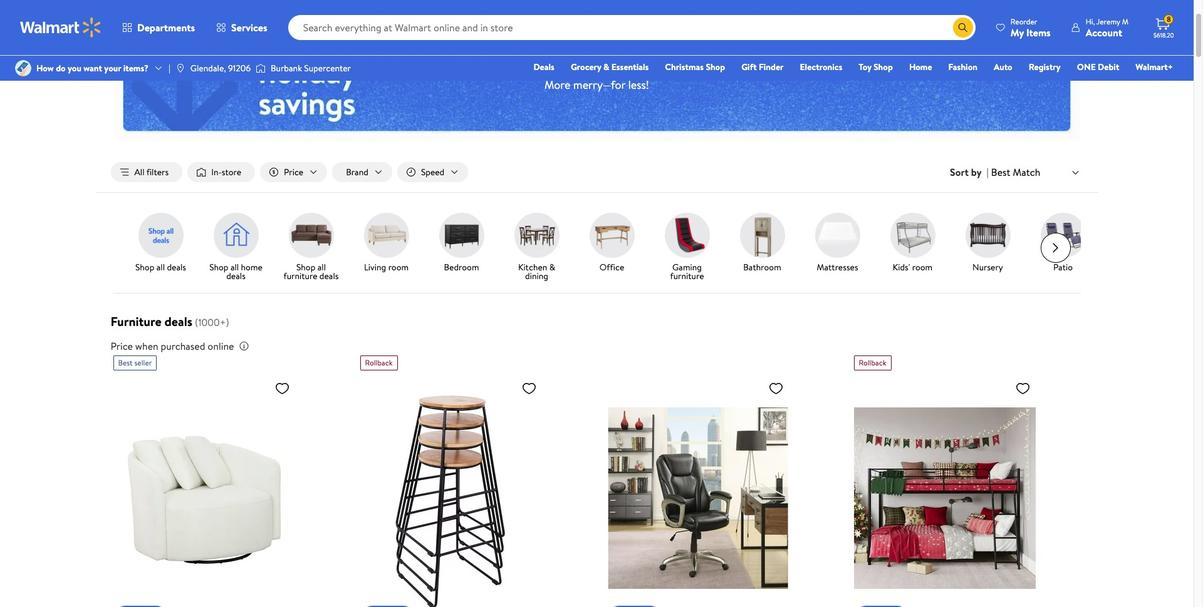Task type: vqa. For each thing, say whether or not it's contained in the screenshot.
furniture
yes



Task type: describe. For each thing, give the bounding box(es) containing it.
add to favorites list, mainstays 28"h backless stool black metal base with natural wood seat - set of 4 image
[[522, 381, 537, 397]]

kitchen & dining image
[[514, 213, 559, 258]]

mattresses image
[[815, 213, 860, 258]]

price button
[[260, 162, 327, 182]]

all for furniture
[[318, 261, 326, 274]]

price when purchased online
[[111, 340, 234, 354]]

deals up purchased
[[165, 313, 192, 330]]

gift
[[742, 61, 757, 73]]

bathroom link
[[730, 213, 795, 275]]

services
[[231, 21, 267, 34]]

essentials
[[612, 61, 649, 73]]

gaming furniture image
[[665, 213, 710, 258]]

gaming
[[673, 261, 702, 274]]

walmart+ link
[[1130, 60, 1179, 74]]

deals down shop all deals image
[[167, 261, 186, 274]]

gaming furniture link
[[655, 213, 720, 283]]

in-store button
[[188, 162, 255, 182]]

walmart+
[[1136, 61, 1173, 73]]

departments
[[137, 21, 195, 34]]

0 vertical spatial |
[[169, 62, 170, 75]]

burbank supercenter
[[271, 62, 351, 75]]

nursery
[[973, 261, 1003, 274]]

office
[[600, 261, 624, 274]]

speed button
[[397, 162, 468, 182]]

gifts
[[637, 49, 677, 77]]

walmart image
[[20, 18, 102, 38]]

shop all deals
[[135, 261, 186, 274]]

patio image
[[1041, 213, 1086, 258]]

in-
[[211, 166, 222, 179]]

bedroom image
[[439, 213, 484, 258]]

furniture
[[111, 313, 162, 330]]

merry—for
[[573, 77, 626, 92]]

best for best seller
[[118, 358, 133, 369]]

grocery & essentials link
[[565, 60, 655, 74]]

gift finder
[[742, 61, 784, 73]]

add to favorites list, beautiful drew chair by drew barrymore, cream image
[[275, 381, 290, 397]]

items
[[1027, 25, 1051, 39]]

room for kids' room
[[912, 261, 933, 274]]

& for dining
[[549, 261, 555, 274]]

registry
[[1029, 61, 1061, 73]]

departments button
[[112, 13, 206, 43]]

shop right christmas
[[706, 61, 725, 73]]

bedroom link
[[429, 213, 494, 275]]

online
[[208, 340, 234, 354]]

shop for home
[[209, 261, 228, 274]]

nursery link
[[956, 213, 1021, 275]]

one
[[1077, 61, 1096, 73]]

| inside the sort and filter section element
[[987, 165, 989, 179]]

all
[[134, 166, 144, 179]]

 image for glendale, 91206
[[175, 63, 185, 73]]

toy
[[859, 61, 872, 73]]

when
[[135, 340, 158, 354]]

kids' room link
[[880, 213, 945, 275]]

& for essentials
[[604, 61, 610, 73]]

how do you want your items?
[[36, 62, 149, 75]]

deals inside shop all furniture deals
[[320, 270, 339, 283]]

office link
[[579, 213, 645, 275]]

8
[[1167, 14, 1171, 25]]

kitchen & dining
[[518, 261, 555, 283]]

(1000+)
[[195, 316, 229, 330]]

less!
[[628, 77, 649, 92]]

bathroom image
[[740, 213, 785, 258]]

deals
[[534, 61, 555, 73]]

glendale,
[[190, 62, 226, 75]]

home
[[909, 61, 932, 73]]

glendale, 91206
[[190, 62, 251, 75]]

best match
[[991, 165, 1041, 179]]

rollback for "mainstays 28"h backless stool black metal base with natural wood seat - set of 4" image on the bottom left of the page
[[365, 358, 393, 369]]

hi, jeremy m account
[[1086, 16, 1129, 39]]

Walmart Site-Wide search field
[[288, 15, 976, 40]]

christmas shop link
[[660, 60, 731, 74]]

purchased
[[161, 340, 205, 354]]

price for price when purchased online
[[111, 340, 133, 354]]

auto link
[[988, 60, 1018, 74]]

filters
[[146, 166, 169, 179]]

mattresses link
[[805, 213, 870, 275]]

kids' room image
[[890, 213, 935, 258]]

shop all home deals link
[[203, 213, 269, 283]]

jeremy
[[1097, 16, 1121, 27]]

91206
[[228, 62, 251, 75]]

fashion link
[[943, 60, 983, 74]]

my
[[1011, 25, 1024, 39]]

electronics link
[[794, 60, 848, 74]]

want
[[84, 62, 102, 75]]

finder
[[759, 61, 784, 73]]

1,000s
[[517, 49, 573, 77]]

christmas
[[665, 61, 704, 73]]

room for living room
[[388, 261, 409, 274]]

speed
[[421, 166, 445, 179]]

sort by |
[[950, 165, 989, 179]]

price for price
[[284, 166, 303, 179]]

patio
[[1054, 261, 1073, 274]]

best match button
[[989, 164, 1083, 181]]

top
[[602, 49, 632, 77]]

mattresses
[[817, 261, 858, 274]]

fashion
[[949, 61, 978, 73]]



Task type: locate. For each thing, give the bounding box(es) containing it.
best right by
[[991, 165, 1011, 179]]

all inside shop all furniture deals
[[318, 261, 326, 274]]

2 all from the left
[[231, 261, 239, 274]]

toy shop
[[859, 61, 893, 73]]

 image
[[15, 60, 31, 76], [175, 63, 185, 73]]

store
[[222, 166, 241, 179]]

beautiful drew chair by drew barrymore, cream image
[[113, 376, 295, 608]]

grocery
[[571, 61, 601, 73]]

deals down shop all furniture deals image
[[320, 270, 339, 283]]

deals
[[167, 261, 186, 274], [226, 270, 246, 283], [320, 270, 339, 283], [165, 313, 192, 330]]

 image for how do you want your items?
[[15, 60, 31, 76]]

of
[[578, 49, 597, 77]]

shop all home deals
[[209, 261, 263, 283]]

all filters
[[134, 166, 169, 179]]

shop inside 'shop all home deals'
[[209, 261, 228, 274]]

one debit link
[[1072, 60, 1125, 74]]

8 $618.20
[[1154, 14, 1174, 39]]

all left home
[[231, 261, 239, 274]]

price up best seller
[[111, 340, 133, 354]]

| right "items?"
[[169, 62, 170, 75]]

1,000s of top gifts more merry—for less!
[[517, 49, 677, 92]]

1 horizontal spatial best
[[991, 165, 1011, 179]]

2 room from the left
[[912, 261, 933, 274]]

2 furniture from the left
[[670, 270, 704, 283]]

registry link
[[1023, 60, 1067, 74]]

rollback for mainstays small spaces twin-over-twin low profile junior bunk bed, black image
[[859, 358, 887, 369]]

best
[[991, 165, 1011, 179], [118, 358, 133, 369]]

 image left glendale,
[[175, 63, 185, 73]]

search icon image
[[958, 23, 968, 33]]

living room
[[364, 261, 409, 274]]

kids'
[[893, 261, 910, 274]]

sort and filter section element
[[96, 152, 1098, 192]]

|
[[169, 62, 170, 75], [987, 165, 989, 179]]

living room link
[[354, 213, 419, 275]]

best for best match
[[991, 165, 1011, 179]]

furniture deals (1000+)
[[111, 313, 229, 330]]

shop left home
[[209, 261, 228, 274]]

3 all from the left
[[318, 261, 326, 274]]

next slide for chipmodulewithimages list image
[[1041, 233, 1071, 263]]

mainstays small spaces twin-over-twin low profile junior bunk bed, black image
[[854, 376, 1036, 608]]

christmas shop
[[665, 61, 725, 73]]

deals down shop all home deals image
[[226, 270, 246, 283]]

rollback
[[365, 358, 393, 369], [859, 358, 887, 369]]

0 horizontal spatial best
[[118, 358, 133, 369]]

& inside 'kitchen & dining'
[[549, 261, 555, 274]]

shop for deals
[[135, 261, 154, 274]]

serta heavy-duty bonded leather commercial office chair with memory foam, 350 lb capacity, black image
[[607, 376, 789, 608]]

account
[[1086, 25, 1123, 39]]

reorder
[[1011, 16, 1038, 27]]

add to favorites list, serta heavy-duty bonded leather commercial office chair with memory foam, 350 lb capacity, black image
[[769, 381, 784, 397]]

burbank
[[271, 62, 302, 75]]

shop all deals link
[[128, 213, 193, 275]]

shop all deals image
[[138, 213, 183, 258]]

debit
[[1098, 61, 1120, 73]]

 image
[[256, 62, 266, 75]]

electronics
[[800, 61, 843, 73]]

1 horizontal spatial |
[[987, 165, 989, 179]]

0 horizontal spatial furniture
[[284, 270, 317, 283]]

1 horizontal spatial rollback
[[859, 358, 887, 369]]

0 vertical spatial &
[[604, 61, 610, 73]]

room right kids'
[[912, 261, 933, 274]]

shop nursery image
[[966, 213, 1011, 258]]

living room image
[[364, 213, 409, 258]]

1 horizontal spatial &
[[604, 61, 610, 73]]

1 vertical spatial &
[[549, 261, 555, 274]]

all
[[157, 261, 165, 274], [231, 261, 239, 274], [318, 261, 326, 274]]

one debit
[[1077, 61, 1120, 73]]

best left seller
[[118, 358, 133, 369]]

Search search field
[[288, 15, 976, 40]]

shop all furniture deals
[[284, 261, 339, 283]]

1 horizontal spatial all
[[231, 261, 239, 274]]

1 horizontal spatial price
[[284, 166, 303, 179]]

1 room from the left
[[388, 261, 409, 274]]

gaming furniture
[[670, 261, 704, 283]]

0 horizontal spatial room
[[388, 261, 409, 274]]

grocery & essentials
[[571, 61, 649, 73]]

0 horizontal spatial all
[[157, 261, 165, 274]]

living
[[364, 261, 386, 274]]

bedroom
[[444, 261, 479, 274]]

deals link
[[528, 60, 560, 74]]

m
[[1122, 16, 1129, 27]]

shop down shop all deals image
[[135, 261, 154, 274]]

kids' room
[[893, 261, 933, 274]]

room right living
[[388, 261, 409, 274]]

mainstays 28"h backless stool black metal base with natural wood seat - set of 4 image
[[360, 376, 542, 608]]

| right by
[[987, 165, 989, 179]]

items?
[[123, 62, 149, 75]]

0 horizontal spatial |
[[169, 62, 170, 75]]

best seller
[[118, 358, 152, 369]]

huge holiday savings. shop thousands of top gifts. more merry—for less! image
[[113, 5, 1081, 141]]

office image
[[589, 213, 635, 258]]

sort
[[950, 165, 969, 179]]

all inside 'shop all home deals'
[[231, 261, 239, 274]]

deals inside 'shop all home deals'
[[226, 270, 246, 283]]

by
[[971, 165, 982, 179]]

services button
[[206, 13, 278, 43]]

all filters button
[[111, 162, 183, 182]]

shop for furniture
[[296, 261, 315, 274]]

brand
[[346, 166, 368, 179]]

& inside 'link'
[[604, 61, 610, 73]]

match
[[1013, 165, 1041, 179]]

all down shop all furniture deals image
[[318, 261, 326, 274]]

how
[[36, 62, 54, 75]]

1 all from the left
[[157, 261, 165, 274]]

room inside living room link
[[388, 261, 409, 274]]

0 horizontal spatial price
[[111, 340, 133, 354]]

all for home
[[231, 261, 239, 274]]

0 horizontal spatial &
[[549, 261, 555, 274]]

1 vertical spatial best
[[118, 358, 133, 369]]

home
[[241, 261, 263, 274]]

shop inside shop all furniture deals
[[296, 261, 315, 274]]

1 vertical spatial price
[[111, 340, 133, 354]]

price inside "dropdown button"
[[284, 166, 303, 179]]

add to favorites list, mainstays small spaces twin-over-twin low profile junior bunk bed, black image
[[1016, 381, 1031, 397]]

price right store
[[284, 166, 303, 179]]

shop all furniture deals link
[[279, 213, 344, 283]]

patio link
[[1031, 213, 1096, 275]]

kitchen & dining link
[[504, 213, 569, 283]]

1 furniture from the left
[[284, 270, 317, 283]]

dining
[[525, 270, 548, 283]]

brand button
[[332, 162, 392, 182]]

all for deals
[[157, 261, 165, 274]]

legal information image
[[239, 342, 249, 352]]

furniture down gaming furniture image
[[670, 270, 704, 283]]

kitchen
[[518, 261, 547, 274]]

0 vertical spatial price
[[284, 166, 303, 179]]

price
[[284, 166, 303, 179], [111, 340, 133, 354]]

furniture inside shop all furniture deals
[[284, 270, 317, 283]]

supercenter
[[304, 62, 351, 75]]

2 rollback from the left
[[859, 358, 887, 369]]

do
[[56, 62, 66, 75]]

shop all home deals image
[[213, 213, 259, 258]]

 image left how
[[15, 60, 31, 76]]

0 horizontal spatial rollback
[[365, 358, 393, 369]]

0 horizontal spatial  image
[[15, 60, 31, 76]]

shop down shop all furniture deals image
[[296, 261, 315, 274]]

shop right toy
[[874, 61, 893, 73]]

home link
[[904, 60, 938, 74]]

$618.20
[[1154, 31, 1174, 39]]

auto
[[994, 61, 1013, 73]]

2 horizontal spatial all
[[318, 261, 326, 274]]

room inside kids' room "link"
[[912, 261, 933, 274]]

toy shop link
[[853, 60, 899, 74]]

0 vertical spatial best
[[991, 165, 1011, 179]]

1 horizontal spatial furniture
[[670, 270, 704, 283]]

furniture down shop all furniture deals image
[[284, 270, 317, 283]]

1 rollback from the left
[[365, 358, 393, 369]]

reorder my items
[[1011, 16, 1051, 39]]

more
[[545, 77, 571, 92]]

shop all furniture deals image
[[289, 213, 334, 258]]

1 vertical spatial |
[[987, 165, 989, 179]]

all down shop all deals image
[[157, 261, 165, 274]]

shop
[[706, 61, 725, 73], [874, 61, 893, 73], [135, 261, 154, 274], [209, 261, 228, 274], [296, 261, 315, 274]]

best inside the best match popup button
[[991, 165, 1011, 179]]

1 horizontal spatial  image
[[175, 63, 185, 73]]

hi,
[[1086, 16, 1095, 27]]

1 horizontal spatial room
[[912, 261, 933, 274]]

in-store
[[211, 166, 241, 179]]



